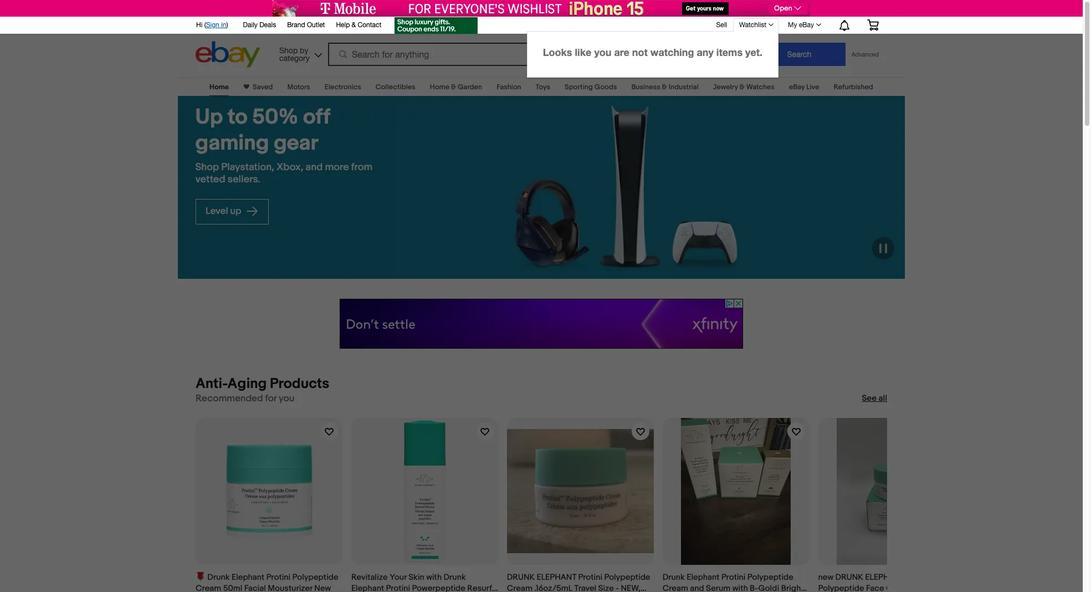 Task type: describe. For each thing, give the bounding box(es) containing it.
home & garden
[[430, 83, 482, 91]]

level up
[[206, 206, 244, 217]]

size
[[599, 583, 614, 592]]

off
[[304, 104, 331, 130]]

drunk inside new drunk elephant protini polypeptide face cream travel siz
[[836, 572, 864, 583]]

50ml
[[223, 583, 243, 592]]

sporting goods
[[565, 83, 617, 91]]

🌹 drunk elephant protini polypeptide cream 50ml facial mousturizer new link
[[196, 418, 343, 592]]

1 vertical spatial ebay
[[789, 83, 805, 91]]

elephant inside drunk elephant protini polypeptide cream and serum with b-goldi brigh
[[687, 572, 720, 583]]

help
[[336, 21, 350, 29]]

fashion link
[[497, 83, 521, 91]]

are
[[615, 46, 630, 58]]

help & contact
[[336, 21, 382, 29]]

polypeptide inside drunk elephant protini polypeptide cream .16oz/5ml travel size - new
[[605, 572, 651, 583]]

home & garden link
[[430, 83, 482, 91]]

you for like
[[595, 46, 612, 58]]

50%
[[253, 104, 299, 130]]

facial
[[244, 583, 266, 592]]

elephant inside 🌹 drunk elephant protini polypeptide cream 50ml facial mousturizer new
[[232, 572, 265, 583]]

ebay live link
[[789, 83, 820, 91]]

like
[[575, 46, 592, 58]]

drunk inside 🌹 drunk elephant protini polypeptide cream 50ml facial mousturizer new
[[208, 572, 230, 583]]

drunk elephant protini polypeptide cream and serum with b-goldi brigh
[[663, 572, 804, 592]]

cream inside drunk elephant protini polypeptide cream and serum with b-goldi brigh
[[663, 583, 689, 592]]

anti-aging products link
[[196, 375, 330, 393]]

jewelry & watches
[[713, 83, 775, 91]]

business & industrial link
[[632, 83, 699, 91]]

elephant inside revitalize your skin with drunk elephant protini powerpeptide resur
[[351, 583, 384, 592]]

yet.
[[746, 46, 763, 58]]

watchlist link
[[733, 18, 779, 32]]

electronics link
[[325, 83, 361, 91]]

& for contact
[[352, 21, 356, 29]]

sell
[[717, 21, 727, 29]]

serum
[[706, 583, 731, 592]]

polypeptide inside drunk elephant protini polypeptide cream and serum with b-goldi brigh
[[748, 572, 794, 583]]

recommended for you
[[196, 393, 295, 404]]

vetted
[[196, 173, 226, 186]]

open
[[775, 4, 793, 13]]

gear
[[274, 130, 319, 156]]

brand outlet link
[[287, 19, 325, 32]]

home for home & garden
[[430, 83, 450, 91]]

& for garden
[[451, 83, 456, 91]]

advanced link
[[846, 43, 885, 65]]

all
[[879, 393, 888, 404]]

you for for
[[279, 393, 295, 404]]

jewelry
[[713, 83, 738, 91]]

.16oz/5ml
[[535, 583, 573, 592]]

industrial
[[669, 83, 699, 91]]

for
[[265, 393, 277, 404]]

contact
[[358, 21, 382, 29]]

polypeptide inside new drunk elephant protini polypeptide face cream travel siz
[[819, 583, 865, 592]]

protini inside drunk elephant protini polypeptide cream and serum with b-goldi brigh
[[722, 572, 746, 583]]

hi
[[196, 21, 203, 29]]

(
[[204, 21, 206, 29]]

drunk elephant protini polypeptide cream .16oz/5ml travel size - new
[[507, 572, 651, 592]]

drunk inside drunk elephant protini polypeptide cream and serum with b-goldi brigh
[[663, 572, 685, 583]]

sporting goods link
[[565, 83, 617, 91]]

up to 50% off gaming gear shop playstation, xbox, and more from vetted sellers.
[[196, 104, 373, 186]]

🌹 drunk elephant protini polypeptide cream 50ml facial mousturizer new
[[196, 572, 339, 592]]

see all
[[862, 393, 888, 404]]

goldi
[[759, 583, 780, 592]]

open button
[[770, 2, 808, 14]]

advanced
[[852, 51, 879, 58]]

collectibles
[[376, 83, 416, 91]]

new
[[314, 583, 331, 592]]

daily deals link
[[243, 19, 276, 32]]

revitalize your skin with drunk elephant protini powerpeptide resur link
[[351, 418, 498, 592]]

items
[[717, 46, 743, 58]]

recommended
[[196, 393, 263, 404]]

and inside up to 50% off gaming gear shop playstation, xbox, and more from vetted sellers.
[[306, 161, 323, 173]]

help & contact link
[[336, 19, 382, 32]]

drunk elephant protini polypeptide cream and serum with b-goldi brigh link
[[663, 418, 810, 592]]

& for watches
[[740, 83, 745, 91]]

& for industrial
[[662, 83, 667, 91]]

new
[[819, 572, 834, 583]]

toys link
[[536, 83, 551, 91]]

refurbished
[[834, 83, 874, 91]]

mousturizer
[[268, 583, 313, 592]]

travel
[[575, 583, 597, 592]]

new drunk elephant protini polypeptide face cream travel siz link
[[819, 418, 965, 592]]

collectibles link
[[376, 83, 416, 91]]

powerpeptide
[[412, 583, 466, 592]]

up
[[230, 206, 241, 217]]



Task type: locate. For each thing, give the bounding box(es) containing it.
cream down the 🌹
[[196, 583, 221, 592]]

with up powerpeptide
[[426, 572, 442, 583]]

cream right face
[[887, 583, 912, 592]]

garden
[[458, 83, 482, 91]]

0 horizontal spatial and
[[306, 161, 323, 173]]

protini up "travel" on the right of page
[[578, 572, 603, 583]]

0 horizontal spatial drunk
[[507, 572, 535, 583]]

2 home from the left
[[430, 83, 450, 91]]

polypeptide up the new
[[292, 572, 339, 583]]

1 vertical spatial you
[[279, 393, 295, 404]]

cream
[[196, 583, 221, 592], [507, 583, 533, 592], [663, 583, 689, 592], [887, 583, 912, 592]]

& left garden
[[451, 83, 456, 91]]

1 horizontal spatial drunk
[[444, 572, 466, 583]]

1 horizontal spatial home
[[430, 83, 450, 91]]

1 vertical spatial and
[[690, 583, 704, 592]]

shop
[[196, 161, 219, 173]]

your shopping cart image
[[867, 19, 880, 30]]

ebay inside account navigation
[[799, 21, 814, 29]]

0 vertical spatial and
[[306, 161, 323, 173]]

& right "jewelry"
[[740, 83, 745, 91]]

home for home
[[210, 83, 229, 91]]

recommended for you element
[[196, 393, 295, 405]]

business
[[632, 83, 661, 91]]

and
[[306, 161, 323, 173], [690, 583, 704, 592]]

protini inside new drunk elephant protini polypeptide face cream travel siz
[[907, 572, 931, 583]]

with inside revitalize your skin with drunk elephant protini powerpeptide resur
[[426, 572, 442, 583]]

0 horizontal spatial home
[[210, 83, 229, 91]]

sell link
[[712, 21, 732, 29]]

watches
[[747, 83, 775, 91]]

jewelry & watches link
[[713, 83, 775, 91]]

drunk elephant protini polypeptide cream .16oz/5ml travel size - new link
[[507, 418, 654, 592]]

any
[[697, 46, 714, 58]]

0 horizontal spatial drunk
[[208, 572, 230, 583]]

cream left serum
[[663, 583, 689, 592]]

more
[[325, 161, 349, 173]]

-
[[616, 583, 619, 592]]

0 horizontal spatial elephant
[[232, 572, 265, 583]]

business & industrial
[[632, 83, 699, 91]]

cream inside new drunk elephant protini polypeptide face cream travel siz
[[887, 583, 912, 592]]

polypeptide down new
[[819, 583, 865, 592]]

2 cream from the left
[[507, 583, 533, 592]]

protini down your
[[386, 583, 410, 592]]

and left serum
[[690, 583, 704, 592]]

2 elephant from the left
[[866, 572, 905, 583]]

in
[[221, 21, 226, 29]]

2 drunk from the left
[[836, 572, 864, 583]]

home
[[210, 83, 229, 91], [430, 83, 450, 91]]

elephant up serum
[[687, 572, 720, 583]]

none submit inside the looks like you are not watching any items yet. banner
[[753, 43, 846, 66]]

cream inside drunk elephant protini polypeptide cream .16oz/5ml travel size - new
[[507, 583, 533, 592]]

advertisement region
[[273, 0, 811, 17], [340, 299, 743, 349]]

1 vertical spatial advertisement region
[[340, 299, 743, 349]]

up to 50% off gaming gear link
[[196, 104, 380, 157]]

ebay live
[[789, 83, 820, 91]]

elephant inside new drunk elephant protini polypeptide face cream travel siz
[[866, 572, 905, 583]]

0 vertical spatial you
[[595, 46, 612, 58]]

playstation,
[[222, 161, 275, 173]]

daily deals
[[243, 21, 276, 29]]

elephant down revitalize
[[351, 583, 384, 592]]

2 horizontal spatial drunk
[[663, 572, 685, 583]]

account navigation
[[0, 14, 1083, 592]]

3 drunk from the left
[[663, 572, 685, 583]]

3 cream from the left
[[663, 583, 689, 592]]

elephant
[[537, 572, 577, 583], [866, 572, 905, 583]]

0 horizontal spatial elephant
[[537, 572, 577, 583]]

drunk
[[507, 572, 535, 583], [836, 572, 864, 583]]

elephant up .16oz/5ml
[[537, 572, 577, 583]]

level
[[206, 206, 228, 217]]

you right for
[[279, 393, 295, 404]]

protini inside revitalize your skin with drunk elephant protini powerpeptide resur
[[386, 583, 410, 592]]

1 horizontal spatial with
[[733, 583, 748, 592]]

sign
[[206, 21, 219, 29]]

my ebay
[[788, 21, 814, 29]]

skin
[[409, 572, 425, 583]]

with left b-
[[733, 583, 748, 592]]

fashion
[[497, 83, 521, 91]]

looks like you are not watching any items yet.
[[543, 46, 763, 58]]

you left are
[[595, 46, 612, 58]]

refurbished link
[[834, 83, 874, 91]]

home up up
[[210, 83, 229, 91]]

see
[[862, 393, 877, 404]]

elephant inside drunk elephant protini polypeptide cream .16oz/5ml travel size - new
[[537, 572, 577, 583]]

sellers.
[[228, 173, 261, 186]]

sporting
[[565, 83, 593, 91]]

1 horizontal spatial you
[[595, 46, 612, 58]]

1 horizontal spatial drunk
[[836, 572, 864, 583]]

2 drunk from the left
[[444, 572, 466, 583]]

ebay left live
[[789, 83, 805, 91]]

polypeptide up goldi
[[748, 572, 794, 583]]

new drunk elephant protini polypeptide face cream travel siz
[[819, 572, 962, 592]]

xbox,
[[277, 161, 304, 173]]

level up link
[[196, 199, 269, 224]]

from
[[352, 161, 373, 173]]

1 horizontal spatial and
[[690, 583, 704, 592]]

0 vertical spatial advertisement region
[[273, 0, 811, 17]]

and inside drunk elephant protini polypeptide cream and serum with b-goldi brigh
[[690, 583, 704, 592]]

polypeptide inside 🌹 drunk elephant protini polypeptide cream 50ml facial mousturizer new
[[292, 572, 339, 583]]

drunk up .16oz/5ml
[[507, 572, 535, 583]]

watchlist
[[740, 21, 767, 29]]

my ebay link
[[782, 18, 827, 32]]

protini inside 🌹 drunk elephant protini polypeptide cream 50ml facial mousturizer new
[[266, 572, 291, 583]]

saved
[[253, 83, 273, 91]]

live
[[807, 83, 820, 91]]

ebay right the my
[[799, 21, 814, 29]]

1 horizontal spatial elephant
[[351, 583, 384, 592]]

protini up serum
[[722, 572, 746, 583]]

goods
[[595, 83, 617, 91]]

gaming
[[196, 130, 269, 156]]

motors
[[287, 83, 310, 91]]

sign in link
[[206, 21, 226, 29]]

protini inside drunk elephant protini polypeptide cream .16oz/5ml travel size - new
[[578, 572, 603, 583]]

with inside drunk elephant protini polypeptide cream and serum with b-goldi brigh
[[733, 583, 748, 592]]

revitalize
[[351, 572, 388, 583]]

& right business
[[662, 83, 667, 91]]

🌹
[[196, 572, 206, 583]]

1 elephant from the left
[[537, 572, 577, 583]]

motors link
[[287, 83, 310, 91]]

home left garden
[[430, 83, 450, 91]]

toys
[[536, 83, 551, 91]]

polypeptide up -
[[605, 572, 651, 583]]

0 vertical spatial ebay
[[799, 21, 814, 29]]

your
[[390, 572, 407, 583]]

cream inside 🌹 drunk elephant protini polypeptide cream 50ml facial mousturizer new
[[196, 583, 221, 592]]

2 horizontal spatial elephant
[[687, 572, 720, 583]]

0 horizontal spatial you
[[279, 393, 295, 404]]

b-
[[750, 583, 759, 592]]

my
[[788, 21, 798, 29]]

0 horizontal spatial with
[[426, 572, 442, 583]]

drunk right new
[[836, 572, 864, 583]]

)
[[226, 21, 228, 29]]

drunk inside revitalize your skin with drunk elephant protini powerpeptide resur
[[444, 572, 466, 583]]

outlet
[[307, 21, 325, 29]]

1 cream from the left
[[196, 583, 221, 592]]

& right help
[[352, 21, 356, 29]]

you inside account navigation
[[595, 46, 612, 58]]

1 drunk from the left
[[208, 572, 230, 583]]

elephant
[[232, 572, 265, 583], [687, 572, 720, 583], [351, 583, 384, 592]]

drunk
[[208, 572, 230, 583], [444, 572, 466, 583], [663, 572, 685, 583]]

drunk inside drunk elephant protini polypeptide cream .16oz/5ml travel size - new
[[507, 572, 535, 583]]

1 home from the left
[[210, 83, 229, 91]]

deals
[[260, 21, 276, 29]]

1 horizontal spatial elephant
[[866, 572, 905, 583]]

protini up mousturizer
[[266, 572, 291, 583]]

get the coupon image
[[395, 17, 478, 34]]

elephant up facial
[[232, 572, 265, 583]]

to
[[228, 104, 248, 130]]

protini
[[266, 572, 291, 583], [578, 572, 603, 583], [722, 572, 746, 583], [907, 572, 931, 583], [386, 583, 410, 592]]

travel
[[914, 583, 943, 592]]

you
[[595, 46, 612, 58], [279, 393, 295, 404]]

looks
[[543, 46, 572, 58]]

1 vertical spatial with
[[733, 583, 748, 592]]

looks like you are not watching any items yet. banner
[[0, 14, 1083, 592]]

& inside 'link'
[[352, 21, 356, 29]]

products
[[270, 375, 330, 393]]

cream left .16oz/5ml
[[507, 583, 533, 592]]

anti-
[[196, 375, 228, 393]]

not
[[632, 46, 648, 58]]

up
[[196, 104, 223, 130]]

face
[[867, 583, 885, 592]]

elephant up face
[[866, 572, 905, 583]]

4 cream from the left
[[887, 583, 912, 592]]

None submit
[[753, 43, 846, 66]]

brand outlet
[[287, 21, 325, 29]]

and left "more"
[[306, 161, 323, 173]]

0 vertical spatial with
[[426, 572, 442, 583]]

protini up travel
[[907, 572, 931, 583]]

1 drunk from the left
[[507, 572, 535, 583]]



Task type: vqa. For each thing, say whether or not it's contained in the screenshot.
more, on the bottom of page
no



